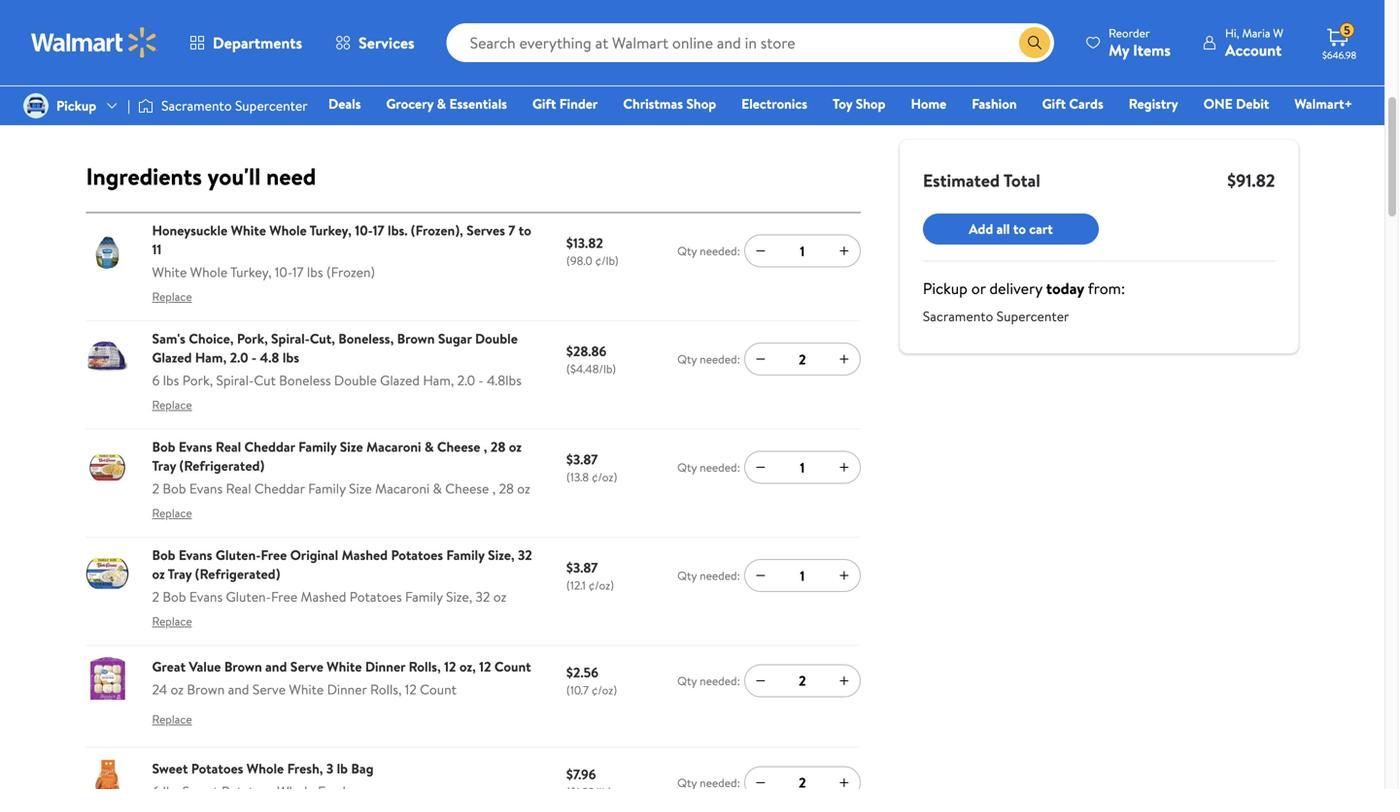 Task type: vqa. For each thing, say whether or not it's contained in the screenshot.


Task type: locate. For each thing, give the bounding box(es) containing it.
decrease quantity sam's choice, pork, spiral-cut, boneless, brown sugar double glazed ham, 2.0 - 4.8 lbs-count, current quantity 2 image
[[753, 352, 768, 367]]

$3.87 inside $3.87 (12.1 ¢/oz)
[[566, 559, 598, 577]]

needed: left 'decrease quantity honeysuckle white whole turkey, 10-17 lbs. (frozen), serves 7 to 11-count, current quantity 1' image
[[700, 243, 740, 260]]

1 for honeysuckle white whole turkey, 10-17 lbs. (frozen), serves 7 to 11 white whole turkey, 10-17 lbs (frozen)
[[800, 242, 805, 261]]

evans
[[179, 438, 212, 457], [189, 479, 223, 498], [179, 546, 212, 565], [189, 588, 223, 607]]

tray right bob evans real cheddar family size macaroni & cheese , 28 oz tray (refrigerated) image on the bottom left of page
[[152, 457, 176, 475]]

4 replace button from the top
[[152, 607, 192, 638]]

17
[[373, 221, 384, 240], [292, 263, 304, 282]]

time inside "cook time n/a"
[[1149, 10, 1172, 26]]

gift
[[532, 94, 556, 113], [1042, 94, 1066, 113]]

1 vertical spatial mashed
[[301, 588, 346, 607]]

free left original
[[261, 546, 287, 565]]

2.0 left 4.8
[[230, 348, 248, 367]]

debit
[[1236, 94, 1269, 113]]

qty needed: left decrease quantity sam's choice, pork, spiral-cut, boneless, brown sugar double glazed ham, 2.0 - 4.8 lbs-count, current quantity 2 image
[[677, 351, 740, 368]]

pickup left |
[[56, 96, 96, 115]]

0 horizontal spatial pickup
[[56, 96, 96, 115]]

¢/oz) for bob evans gluten-free original mashed potatoes family size, 32 oz  tray (refrigerated) 2 bob evans gluten-free mashed potatoes family size, 32 oz
[[589, 577, 614, 594]]

1 vertical spatial ¢/oz)
[[589, 577, 614, 594]]

1 horizontal spatial time
[[1149, 10, 1172, 26]]

whole
[[269, 221, 307, 240], [190, 263, 228, 282], [247, 760, 284, 779]]

brown inside "sam's choice, pork, spiral-cut, boneless, brown sugar double glazed ham, 2.0 - 4.8 lbs 6 lbs pork, spiral-cut boneless double glazed ham, 2.0 - 4.8lbs"
[[397, 329, 435, 348]]

oz down 4.8lbs
[[509, 438, 522, 457]]

qty left decrease quantity bob evans gluten-free original mashed potatoes family size, 32 oz  tray (refrigerated)-count, current quantity 1 icon
[[677, 568, 697, 585]]

gift left cards
[[1042, 94, 1066, 113]]

4 qty from the top
[[677, 568, 697, 585]]

0 horizontal spatial spiral-
[[216, 371, 254, 390]]

time right cook
[[1149, 10, 1172, 26]]

1 horizontal spatial spiral-
[[271, 329, 310, 348]]

to right the 'all'
[[1013, 220, 1026, 238]]

qty needed: left decrease quantity bob evans gluten-free original mashed potatoes family size, 32 oz  tray (refrigerated)-count, current quantity 1 icon
[[677, 568, 740, 585]]

sacramento inside pickup or delivery today from: sacramento supercenter
[[923, 307, 993, 326]]

qty needed:
[[677, 243, 740, 260], [677, 351, 740, 368], [677, 460, 740, 476], [677, 568, 740, 585], [677, 673, 740, 690]]

28 left (13.8
[[499, 479, 514, 498]]

lbs.
[[388, 221, 408, 240]]

white
[[231, 221, 266, 240], [152, 263, 187, 282], [327, 658, 362, 677], [289, 681, 324, 700]]

gift left finder
[[532, 94, 556, 113]]

1 horizontal spatial pickup
[[923, 278, 968, 299]]

0 vertical spatial lbs
[[307, 263, 323, 282]]

size,
[[488, 546, 515, 565], [446, 588, 472, 607]]

0 vertical spatial glazed
[[152, 348, 192, 367]]

qty needed: left decrease quantity bob evans real cheddar family size macaroni & cheese , 28 oz tray (refrigerated)-count, current quantity 1 image
[[677, 460, 740, 476]]

5 qty needed: from the top
[[677, 673, 740, 690]]

sacramento right |
[[161, 96, 232, 115]]

2 inside 'bob evans real cheddar family size macaroni & cheese , 28 oz tray (refrigerated) 2 bob evans real cheddar family size macaroni & cheese , 28 oz'
[[152, 479, 159, 498]]

2 needed: from the top
[[700, 351, 740, 368]]

glazed up the 6
[[152, 348, 192, 367]]

shop right christmas
[[686, 94, 716, 113]]

fashion link
[[963, 93, 1026, 114]]

increase quantity bob evans gluten-free original mashed potatoes family size, 32 oz  tray (refrigerated)-count, current quantity 1 image
[[836, 568, 852, 584]]

size down "sam's choice, pork, spiral-cut, boneless, brown sugar double glazed ham, 2.0 - 4.8 lbs 6 lbs pork, spiral-cut boneless double glazed ham, 2.0 - 4.8lbs"
[[340, 438, 363, 457]]

hi,
[[1225, 25, 1239, 41]]

cart
[[1029, 220, 1053, 238]]

tray right bob evans gluten-free original mashed potatoes family size, 32 oz  tray (refrigerated) image on the bottom of page
[[168, 565, 192, 584]]

2 inside 'bob evans gluten-free original mashed potatoes family size, 32 oz  tray (refrigerated) 2 bob evans gluten-free mashed potatoes family size, 32 oz'
[[152, 588, 159, 607]]

gift for gift cards
[[1042, 94, 1066, 113]]

gift cards
[[1042, 94, 1104, 113]]

increase quantity great value brown and serve white dinner rolls, 12 oz, 12 count-count, current quantity 2 image
[[836, 674, 852, 689]]

supercenter down departments
[[235, 96, 308, 115]]

¢/oz) inside '$3.87 (13.8 ¢/oz)'
[[592, 469, 617, 486]]

32 up oz,
[[476, 588, 490, 607]]

-
[[252, 348, 257, 367], [478, 371, 484, 390]]

0 horizontal spatial ham,
[[195, 348, 227, 367]]

12 right oz,
[[479, 658, 491, 677]]

replace
[[152, 289, 192, 305], [152, 397, 192, 413], [152, 505, 192, 522], [152, 614, 192, 630], [152, 712, 192, 728]]

¢/oz) right the (12.1
[[589, 577, 614, 594]]

5 replace button from the top
[[152, 705, 192, 736]]

(13.8
[[566, 469, 589, 486]]

sam's choice, pork, spiral-cut, boneless, brown sugar double glazed ham, 2.0 - 4.8 lbs image
[[86, 336, 129, 379]]

electronics link
[[733, 93, 816, 114]]

qty left decrease quantity great value brown and serve white dinner rolls, 12 oz, 12 count-count, current quantity 2 icon
[[677, 673, 697, 690]]

17 left lbs.
[[373, 221, 384, 240]]

to
[[1013, 220, 1026, 238], [519, 221, 531, 240]]

replace button for white whole turkey, 10-17 lbs (frozen)
[[152, 282, 192, 313]]

mashed down bob evans gluten-free original mashed potatoes family size, 32 oz  tray (refrigerated) link
[[301, 588, 346, 607]]

1 time from the left
[[944, 10, 967, 26]]

0 horizontal spatial 12
[[405, 681, 417, 700]]

supercenter down delivery
[[997, 307, 1069, 326]]

$3.87 inside '$3.87 (13.8 ¢/oz)'
[[566, 450, 598, 469]]

2 vertical spatial whole
[[247, 760, 284, 779]]

1 shop from the left
[[686, 94, 716, 113]]

rolls, left oz,
[[409, 658, 441, 677]]

spiral- up boneless
[[271, 329, 310, 348]]

gift cards link
[[1033, 93, 1112, 114]]

grocery & essentials
[[386, 94, 507, 113]]

size, up oz,
[[446, 588, 472, 607]]

0 vertical spatial sacramento
[[161, 96, 232, 115]]

1 horizontal spatial to
[[1013, 220, 1026, 238]]

and right 24
[[228, 681, 249, 700]]

brown down value
[[187, 681, 225, 700]]

7
[[508, 221, 515, 240]]

1
[[800, 242, 805, 261], [800, 458, 805, 477], [800, 567, 805, 586]]

&
[[437, 94, 446, 113], [425, 438, 434, 457], [433, 479, 442, 498]]

0 horizontal spatial 2.0
[[230, 348, 248, 367]]

0 horizontal spatial time
[[944, 10, 967, 26]]

tray inside 'bob evans real cheddar family size macaroni & cheese , 28 oz tray (refrigerated) 2 bob evans real cheddar family size macaroni & cheese , 28 oz'
[[152, 457, 176, 475]]

0 horizontal spatial glazed
[[152, 348, 192, 367]]

supercenter inside pickup or delivery today from: sacramento supercenter
[[997, 307, 1069, 326]]

needed: left decrease quantity bob evans gluten-free original mashed potatoes family size, 32 oz  tray (refrigerated)-count, current quantity 1 icon
[[700, 568, 740, 585]]

|
[[128, 96, 130, 115]]

1 vertical spatial and
[[228, 681, 249, 700]]

0 vertical spatial ,
[[484, 438, 487, 457]]

0 horizontal spatial serve
[[252, 681, 286, 700]]

white down great value brown and serve white dinner rolls, 12 oz, 12 count link
[[289, 681, 324, 700]]

increase quantity honeysuckle white whole turkey, 10-17 lbs. (frozen), serves 7 to 11-count, current quantity 1 image
[[836, 243, 852, 259]]

needed: left decrease quantity sam's choice, pork, spiral-cut, boneless, brown sugar double glazed ham, 2.0 - 4.8 lbs-count, current quantity 2 image
[[700, 351, 740, 368]]

qty needed: left decrease quantity great value brown and serve white dinner rolls, 12 oz, 12 count-count, current quantity 2 icon
[[677, 673, 740, 690]]

bob evans gluten-free original mashed potatoes family size, 32 oz  tray (refrigerated) 2 bob evans gluten-free mashed potatoes family size, 32 oz
[[152, 546, 532, 607]]

replace button for 24 oz brown and serve white dinner rolls, 12 count
[[152, 705, 192, 736]]

needed: left decrease quantity great value brown and serve white dinner rolls, 12 oz, 12 count-count, current quantity 2 icon
[[700, 673, 740, 690]]

2 $3.87 from the top
[[566, 559, 598, 577]]

2 1 from the top
[[800, 458, 805, 477]]

1 vertical spatial (refrigerated)
[[195, 565, 280, 584]]

1 vertical spatial 2.0
[[457, 371, 475, 390]]

- left 4.8
[[252, 348, 257, 367]]

0 vertical spatial ham,
[[195, 348, 227, 367]]

1 left increase quantity bob evans real cheddar family size macaroni & cheese , 28 oz tray (refrigerated)-count, current quantity 1 icon
[[800, 458, 805, 477]]

free down original
[[271, 588, 297, 607]]

0 vertical spatial rolls,
[[409, 658, 441, 677]]

shop for toy shop
[[856, 94, 886, 113]]

32
[[518, 546, 532, 565], [476, 588, 490, 607]]

2 replace button from the top
[[152, 390, 192, 421]]

2 vertical spatial ¢/oz)
[[592, 683, 617, 699]]

oz right 24
[[171, 681, 184, 700]]

serve
[[290, 658, 323, 677], [252, 681, 286, 700]]

whole down honeysuckle
[[190, 263, 228, 282]]

size down bob evans real cheddar family size macaroni & cheese , 28 oz tray (refrigerated) link on the left bottom
[[349, 479, 372, 498]]

2 horizontal spatial 12
[[479, 658, 491, 677]]

(refrigerated) inside 'bob evans gluten-free original mashed potatoes family size, 32 oz  tray (refrigerated) 2 bob evans gluten-free mashed potatoes family size, 32 oz'
[[195, 565, 280, 584]]

bob evans gluten-free original mashed potatoes family size, 32 oz  tray (refrigerated) link
[[152, 546, 532, 584]]

pork,
[[237, 329, 268, 348], [182, 371, 213, 390]]

lbs left (frozen)
[[307, 263, 323, 282]]

decrease quantity bob evans gluten-free original mashed potatoes family size, 32 oz  tray (refrigerated)-count, current quantity 1 image
[[753, 568, 768, 584]]

spiral-
[[271, 329, 310, 348], [216, 371, 254, 390]]

size, left $3.87 (12.1 ¢/oz)
[[488, 546, 515, 565]]

 image down walmart image
[[23, 93, 49, 119]]

0 vertical spatial 1
[[800, 242, 805, 261]]

1 horizontal spatial supercenter
[[997, 307, 1069, 326]]

¢/oz) inside $2.56 (10.7 ¢/oz)
[[592, 683, 617, 699]]

brown left sugar
[[397, 329, 435, 348]]

1 replace button from the top
[[152, 282, 192, 313]]

deals
[[328, 94, 361, 113]]

honeysuckle
[[152, 221, 228, 240]]

1 horizontal spatial double
[[475, 329, 518, 348]]

bob
[[152, 438, 175, 457], [163, 479, 186, 498], [152, 546, 175, 565], [163, 588, 186, 607]]

10- down honeysuckle white whole turkey, 10-17 lbs. (frozen), serves 7 to 11 link
[[275, 263, 293, 282]]

0 vertical spatial count
[[494, 658, 531, 677]]

(refrigerated)
[[179, 457, 264, 475], [195, 565, 280, 584]]

0 vertical spatial spiral-
[[271, 329, 310, 348]]

, down 4.8lbs
[[484, 438, 487, 457]]

cheddar down "cut"
[[244, 438, 295, 457]]

1 horizontal spatial size,
[[488, 546, 515, 565]]

0 horizontal spatial gift
[[532, 94, 556, 113]]

glazed down boneless,
[[380, 371, 420, 390]]

qty left 'decrease quantity honeysuckle white whole turkey, 10-17 lbs. (frozen), serves 7 to 11-count, current quantity 1' image
[[677, 243, 697, 260]]

you'll
[[208, 160, 261, 193]]

2 shop from the left
[[856, 94, 886, 113]]

pickup inside pickup or delivery today from: sacramento supercenter
[[923, 278, 968, 299]]

(refrigerated) down "cut"
[[179, 457, 264, 475]]

replace button for 6 lbs pork, spiral-cut boneless double glazed ham, 2.0 - 4.8lbs
[[152, 390, 192, 421]]

28
[[491, 438, 506, 457], [499, 479, 514, 498]]

17 left (frozen)
[[292, 263, 304, 282]]

2 right bob evans real cheddar family size macaroni & cheese , 28 oz tray (refrigerated) image on the bottom left of page
[[152, 479, 159, 498]]

sacramento
[[161, 96, 232, 115], [923, 307, 993, 326]]

0 horizontal spatial size,
[[446, 588, 472, 607]]

1 horizontal spatial 2.0
[[457, 371, 475, 390]]

honeysuckle white whole turkey, 10-17 lbs. (frozen), serves 7 to 11 image
[[86, 228, 129, 270]]

to right 7
[[519, 221, 531, 240]]

1 vertical spatial pickup
[[923, 278, 968, 299]]

christmas shop link
[[614, 93, 725, 114]]

dinner left oz,
[[365, 658, 405, 677]]

2 right bob evans gluten-free original mashed potatoes family size, 32 oz  tray (refrigerated) image on the bottom of page
[[152, 588, 159, 607]]

size
[[340, 438, 363, 457], [349, 479, 372, 498]]

qty for honeysuckle white whole turkey, 10-17 lbs. (frozen), serves 7 to 11 white whole turkey, 10-17 lbs (frozen)
[[677, 243, 697, 260]]

2 gift from the left
[[1042, 94, 1066, 113]]

2 vertical spatial 1
[[800, 567, 805, 586]]

2 horizontal spatial lbs
[[307, 263, 323, 282]]

and
[[265, 658, 287, 677], [228, 681, 249, 700]]

pickup
[[56, 96, 96, 115], [923, 278, 968, 299]]

1 qty needed: from the top
[[677, 243, 740, 260]]

(refrigerated) inside 'bob evans real cheddar family size macaroni & cheese , 28 oz tray (refrigerated) 2 bob evans real cheddar family size macaroni & cheese , 28 oz'
[[179, 457, 264, 475]]

(98.0
[[566, 252, 593, 269]]

search icon image
[[1027, 35, 1043, 51]]

1 left increase quantity bob evans gluten-free original mashed potatoes family size, 32 oz  tray (refrigerated)-count, current quantity 1 icon
[[800, 567, 805, 586]]

time
[[944, 10, 967, 26], [1149, 10, 1172, 26]]

¢/oz) inside $3.87 (12.1 ¢/oz)
[[589, 577, 614, 594]]

0 vertical spatial ¢/oz)
[[592, 469, 617, 486]]

brown
[[397, 329, 435, 348], [224, 658, 262, 677], [187, 681, 225, 700]]

0 vertical spatial (refrigerated)
[[179, 457, 264, 475]]

0 horizontal spatial turkey,
[[230, 263, 272, 282]]

one
[[1204, 94, 1233, 113]]

bob evans real cheddar family size macaroni & cheese , 28 oz tray (refrigerated) link
[[152, 438, 522, 475]]

time right prep
[[944, 10, 967, 26]]

2.0 left 4.8lbs
[[457, 371, 475, 390]]

qty left decrease quantity bob evans real cheddar family size macaroni & cheese , 28 oz tray (refrigerated)-count, current quantity 1 image
[[677, 460, 697, 476]]

add all to cart button
[[923, 214, 1099, 245]]

10- left lbs.
[[355, 221, 373, 240]]

shop right toy
[[856, 94, 886, 113]]

decrease quantity honeysuckle white whole turkey, 10-17 lbs. (frozen), serves 7 to 11-count, current quantity 1 image
[[753, 243, 768, 259]]

1 vertical spatial &
[[425, 438, 434, 457]]

lbs
[[307, 263, 323, 282], [283, 348, 299, 367], [163, 371, 179, 390]]

oz inside great value brown and serve white dinner rolls, 12 oz, 12 count 24 oz brown and serve white dinner rolls, 12 count
[[171, 681, 184, 700]]

5 replace from the top
[[152, 712, 192, 728]]

1 vertical spatial 1
[[800, 458, 805, 477]]

pickup for pickup or delivery today from: sacramento supercenter
[[923, 278, 968, 299]]

mashed right original
[[342, 546, 388, 565]]

sweet potatoes whole fresh, 3 lb bag image
[[86, 760, 129, 790]]

tray inside 'bob evans gluten-free original mashed potatoes family size, 32 oz  tray (refrigerated) 2 bob evans gluten-free mashed potatoes family size, 32 oz'
[[168, 565, 192, 584]]

1 for bob evans real cheddar family size macaroni & cheese , 28 oz tray (refrigerated) 2 bob evans real cheddar family size macaroni & cheese , 28 oz
[[800, 458, 805, 477]]

double right sugar
[[475, 329, 518, 348]]

(10.7
[[566, 683, 589, 699]]

estimated
[[923, 169, 1000, 193]]

whole left fresh,
[[247, 760, 284, 779]]

needed: for bob evans real cheddar family size macaroni & cheese , 28 oz tray (refrigerated) 2 bob evans real cheddar family size macaroni & cheese , 28 oz
[[700, 460, 740, 476]]

gluten-
[[216, 546, 261, 565], [226, 588, 271, 607]]

1 vertical spatial glazed
[[380, 371, 420, 390]]

1 vertical spatial $3.87
[[566, 559, 598, 577]]

 image right |
[[138, 96, 154, 116]]

toy shop link
[[824, 93, 894, 114]]

turkey, up choice,
[[230, 263, 272, 282]]

5
[[1344, 22, 1350, 39]]

3 replace from the top
[[152, 505, 192, 522]]

turkey, up (frozen)
[[310, 221, 352, 240]]

3 qty from the top
[[677, 460, 697, 476]]

4 replace from the top
[[152, 614, 192, 630]]

ham, right sam's
[[195, 348, 227, 367]]

Walmart Site-Wide search field
[[447, 23, 1054, 62]]

1 horizontal spatial gift
[[1042, 94, 1066, 113]]

shop for christmas shop
[[686, 94, 716, 113]]

1 needed: from the top
[[700, 243, 740, 260]]

boneless
[[279, 371, 331, 390]]

0 vertical spatial 10-
[[355, 221, 373, 240]]

replace for 2 bob evans real cheddar family size macaroni & cheese , 28 oz
[[152, 505, 192, 522]]

0 vertical spatial 32
[[518, 546, 532, 565]]

1 right 'decrease quantity honeysuckle white whole turkey, 10-17 lbs. (frozen), serves 7 to 11-count, current quantity 1' image
[[800, 242, 805, 261]]

1 vertical spatial double
[[334, 371, 377, 390]]

$3.87 down ($4.48/lb)
[[566, 450, 598, 469]]

0 vertical spatial potatoes
[[391, 546, 443, 565]]

lbs inside honeysuckle white whole turkey, 10-17 lbs. (frozen), serves 7 to 11 white whole turkey, 10-17 lbs (frozen)
[[307, 263, 323, 282]]

5 qty from the top
[[677, 673, 697, 690]]

(refrigerated) left original
[[195, 565, 280, 584]]

home
[[911, 94, 947, 113]]

qty needed: for honeysuckle white whole turkey, 10-17 lbs. (frozen), serves 7 to 11 white whole turkey, 10-17 lbs (frozen)
[[677, 243, 740, 260]]

pork, right choice,
[[237, 329, 268, 348]]

0 vertical spatial free
[[261, 546, 287, 565]]

1 horizontal spatial count
[[494, 658, 531, 677]]

0 horizontal spatial supercenter
[[235, 96, 308, 115]]

1 vertical spatial cheese
[[445, 479, 489, 498]]

4 qty needed: from the top
[[677, 568, 740, 585]]

family
[[298, 438, 337, 457], [308, 479, 346, 498], [446, 546, 485, 565], [405, 588, 443, 607]]

and right value
[[265, 658, 287, 677]]

 image for sacramento supercenter
[[138, 96, 154, 116]]

n/a
[[1120, 24, 1153, 57]]

3 qty needed: from the top
[[677, 460, 740, 476]]

oz right bob evans gluten-free original mashed potatoes family size, 32 oz  tray (refrigerated) image on the bottom of page
[[152, 565, 165, 584]]

or
[[971, 278, 986, 299]]

¢/oz) right (10.7
[[592, 683, 617, 699]]

1 vertical spatial 17
[[292, 263, 304, 282]]

sugar
[[438, 329, 472, 348]]

qty
[[677, 243, 697, 260], [677, 351, 697, 368], [677, 460, 697, 476], [677, 568, 697, 585], [677, 673, 697, 690]]

0 vertical spatial size,
[[488, 546, 515, 565]]

reorder
[[1109, 25, 1150, 41]]

 image
[[23, 93, 49, 119], [138, 96, 154, 116]]

($4.48/lb)
[[566, 361, 616, 377]]

pickup for pickup
[[56, 96, 96, 115]]

$28.86
[[566, 342, 607, 361]]

28 down 4.8lbs
[[491, 438, 506, 457]]

replace button
[[152, 282, 192, 313], [152, 390, 192, 421], [152, 498, 192, 529], [152, 607, 192, 638], [152, 705, 192, 736]]

home link
[[902, 93, 955, 114]]

(12.1
[[566, 577, 586, 594]]

1 horizontal spatial  image
[[138, 96, 154, 116]]

12
[[444, 658, 456, 677], [479, 658, 491, 677], [405, 681, 417, 700]]

1 horizontal spatial and
[[265, 658, 287, 677]]

oz left (13.8
[[517, 479, 530, 498]]

decrease quantity bob evans real cheddar family size macaroni & cheese , 28 oz tray (refrigerated)-count, current quantity 1 image
[[753, 460, 768, 476]]

lbs right 4.8
[[283, 348, 299, 367]]

1 $3.87 from the top
[[566, 450, 598, 469]]

needed: for great value brown and serve white dinner rolls, 12 oz, 12 count 24 oz brown and serve white dinner rolls, 12 count
[[700, 673, 740, 690]]

2 qty needed: from the top
[[677, 351, 740, 368]]

double down sam's choice, pork, spiral-cut, boneless, brown sugar double glazed ham, 2.0 - 4.8 lbs link
[[334, 371, 377, 390]]

0 horizontal spatial lbs
[[163, 371, 179, 390]]

0 vertical spatial macaroni
[[366, 438, 421, 457]]

1 replace from the top
[[152, 289, 192, 305]]

brown right value
[[224, 658, 262, 677]]

1 qty from the top
[[677, 243, 697, 260]]

4 needed: from the top
[[700, 568, 740, 585]]

walmart+ link
[[1286, 93, 1361, 114]]

whole for potatoes
[[247, 760, 284, 779]]

delivery
[[989, 278, 1042, 299]]

- left 4.8lbs
[[478, 371, 484, 390]]

0 vertical spatial $3.87
[[566, 450, 598, 469]]

1 vertical spatial supercenter
[[997, 307, 1069, 326]]

1 horizontal spatial 17
[[373, 221, 384, 240]]

shop inside "link"
[[686, 94, 716, 113]]

12 down great value brown and serve white dinner rolls, 12 oz, 12 count link
[[405, 681, 417, 700]]

sacramento down 'or'
[[923, 307, 993, 326]]

1 gift from the left
[[532, 94, 556, 113]]

2 time from the left
[[1149, 10, 1172, 26]]

pork, right the 6
[[182, 371, 213, 390]]

1 vertical spatial gluten-
[[226, 588, 271, 607]]

0 horizontal spatial pork,
[[182, 371, 213, 390]]

¢/oz) right (13.8
[[592, 469, 617, 486]]

11
[[152, 240, 162, 259]]

0 vertical spatial brown
[[397, 329, 435, 348]]

0 vertical spatial whole
[[269, 221, 307, 240]]

replace for 24 oz brown and serve white dinner rolls, 12 count
[[152, 712, 192, 728]]

12 left oz,
[[444, 658, 456, 677]]

sweet
[[152, 760, 188, 779]]

, left (13.8
[[492, 479, 496, 498]]

2 qty from the top
[[677, 351, 697, 368]]

3 1 from the top
[[800, 567, 805, 586]]

5 needed: from the top
[[700, 673, 740, 690]]

dinner down great value brown and serve white dinner rolls, 12 oz, 12 count link
[[327, 681, 367, 700]]

gift finder link
[[524, 93, 607, 114]]

needed: for sam's choice, pork, spiral-cut, boneless, brown sugar double glazed ham, 2.0 - 4.8 lbs 6 lbs pork, spiral-cut boneless double glazed ham, 2.0 - 4.8lbs
[[700, 351, 740, 368]]

3 needed: from the top
[[700, 460, 740, 476]]

2 replace from the top
[[152, 397, 192, 413]]

pickup left 'or'
[[923, 278, 968, 299]]

0 vertical spatial pork,
[[237, 329, 268, 348]]

 image for pickup
[[23, 93, 49, 119]]

spiral- down choice,
[[216, 371, 254, 390]]

3 replace button from the top
[[152, 498, 192, 529]]

one debit link
[[1195, 93, 1278, 114]]

1 1 from the top
[[800, 242, 805, 261]]

$91.82
[[1227, 169, 1275, 193]]

¢/oz) for bob evans real cheddar family size macaroni & cheese , 28 oz tray (refrigerated) 2 bob evans real cheddar family size macaroni & cheese , 28 oz
[[592, 469, 617, 486]]

cheddar down bob evans real cheddar family size macaroni & cheese , 28 oz tray (refrigerated) link on the left bottom
[[254, 479, 305, 498]]

sweet potatoes whole fresh, 3 lb bag
[[152, 760, 374, 779]]

mashed
[[342, 546, 388, 565], [301, 588, 346, 607]]

qty for bob evans real cheddar family size macaroni & cheese , 28 oz tray (refrigerated) 2 bob evans real cheddar family size macaroni & cheese , 28 oz
[[677, 460, 697, 476]]

1 horizontal spatial ,
[[492, 479, 496, 498]]

0 vertical spatial cheddar
[[244, 438, 295, 457]]

dinner
[[365, 658, 405, 677], [327, 681, 367, 700]]



Task type: describe. For each thing, give the bounding box(es) containing it.
$28.86 ($4.48/lb)
[[566, 342, 616, 377]]

1 vertical spatial lbs
[[283, 348, 299, 367]]

$3.87 (12.1 ¢/oz)
[[566, 559, 614, 594]]

$2.56
[[566, 664, 599, 683]]

qty for bob evans gluten-free original mashed potatoes family size, 32 oz  tray (refrigerated) 2 bob evans gluten-free mashed potatoes family size, 32 oz
[[677, 568, 697, 585]]

oz left the (12.1
[[493, 588, 507, 607]]

2 vertical spatial brown
[[187, 681, 225, 700]]

0 vertical spatial and
[[265, 658, 287, 677]]

4.8lbs
[[487, 371, 522, 390]]

white down 11
[[152, 263, 187, 282]]

0 horizontal spatial sacramento
[[161, 96, 232, 115]]

1 vertical spatial brown
[[224, 658, 262, 677]]

replace for 6 lbs pork, spiral-cut boneless double glazed ham, 2.0 - 4.8lbs
[[152, 397, 192, 413]]

¢/lb)
[[595, 252, 619, 269]]

bob evans real cheddar family size macaroni & cheese , 28 oz tray (refrigerated) 2 bob evans real cheddar family size macaroni & cheese , 28 oz
[[152, 438, 530, 498]]

(frozen)
[[326, 263, 375, 282]]

today
[[1046, 278, 1085, 299]]

increase quantity sweet potatoes whole fresh, 3 lb bag-count, current quantity 2 image
[[836, 776, 852, 790]]

toy
[[833, 94, 852, 113]]

ingredients you'll need
[[86, 160, 316, 193]]

maria
[[1242, 25, 1270, 41]]

fashion
[[972, 94, 1017, 113]]

to inside add all to cart button
[[1013, 220, 1026, 238]]

increase quantity sam's choice, pork, spiral-cut, boneless, brown sugar double glazed ham, 2.0 - 4.8 lbs-count, current quantity 2 image
[[836, 352, 852, 367]]

cards
[[1069, 94, 1104, 113]]

1 vertical spatial serve
[[252, 681, 286, 700]]

honeysuckle white whole turkey, 10-17 lbs. (frozen), serves 7 to 11 link
[[152, 221, 531, 259]]

2 vertical spatial lbs
[[163, 371, 179, 390]]

cut,
[[310, 329, 335, 348]]

sam's
[[152, 329, 186, 348]]

white down you'll
[[231, 221, 266, 240]]

ingredients
[[86, 160, 202, 193]]

replace button for 2 bob evans real cheddar family size macaroni & cheese , 28 oz
[[152, 498, 192, 529]]

replace for 2 bob evans gluten-free mashed potatoes family size, 32 oz
[[152, 614, 192, 630]]

value
[[189, 658, 221, 677]]

1 vertical spatial 28
[[499, 479, 514, 498]]

christmas shop
[[623, 94, 716, 113]]

0 vertical spatial 28
[[491, 438, 506, 457]]

needed: for honeysuckle white whole turkey, 10-17 lbs. (frozen), serves 7 to 11 white whole turkey, 10-17 lbs (frozen)
[[700, 243, 740, 260]]

all
[[997, 220, 1010, 238]]

toy shop
[[833, 94, 886, 113]]

0 horizontal spatial double
[[334, 371, 377, 390]]

0 horizontal spatial and
[[228, 681, 249, 700]]

time for prep time
[[944, 10, 967, 26]]

from:
[[1088, 278, 1125, 299]]

cook time n/a
[[1120, 10, 1172, 57]]

6
[[152, 371, 160, 390]]

0 vertical spatial dinner
[[365, 658, 405, 677]]

0 horizontal spatial ,
[[484, 438, 487, 457]]

$646.98
[[1322, 49, 1357, 62]]

registry link
[[1120, 93, 1187, 114]]

qty for sam's choice, pork, spiral-cut, boneless, brown sugar double glazed ham, 2.0 - 4.8 lbs 6 lbs pork, spiral-cut boneless double glazed ham, 2.0 - 4.8lbs
[[677, 351, 697, 368]]

services button
[[319, 19, 431, 66]]

1 vertical spatial dinner
[[327, 681, 367, 700]]

1 vertical spatial cheddar
[[254, 479, 305, 498]]

(frozen),
[[411, 221, 463, 240]]

to inside honeysuckle white whole turkey, 10-17 lbs. (frozen), serves 7 to 11 white whole turkey, 10-17 lbs (frozen)
[[519, 221, 531, 240]]

departments button
[[173, 19, 319, 66]]

christmas
[[623, 94, 683, 113]]

2 right decrease quantity great value brown and serve white dinner rolls, 12 oz, 12 count-count, current quantity 2 icon
[[799, 672, 806, 691]]

one debit
[[1204, 94, 1269, 113]]

0 vertical spatial gluten-
[[216, 546, 261, 565]]

grocery & essentials link
[[377, 93, 516, 114]]

2 vertical spatial &
[[433, 479, 442, 498]]

1 vertical spatial free
[[271, 588, 297, 607]]

0 vertical spatial serve
[[290, 658, 323, 677]]

time for cook time n/a
[[1149, 10, 1172, 26]]

1 vertical spatial potatoes
[[350, 588, 402, 607]]

0 horizontal spatial rolls,
[[370, 681, 402, 700]]

qty needed: for bob evans gluten-free original mashed potatoes family size, 32 oz  tray (refrigerated) 2 bob evans gluten-free mashed potatoes family size, 32 oz
[[677, 568, 740, 585]]

walmart+
[[1295, 94, 1353, 113]]

reorder my items
[[1109, 25, 1171, 61]]

1 vertical spatial whole
[[190, 263, 228, 282]]

cut
[[254, 371, 276, 390]]

add all to cart
[[969, 220, 1053, 238]]

1 horizontal spatial 32
[[518, 546, 532, 565]]

0 vertical spatial size
[[340, 438, 363, 457]]

0 horizontal spatial 17
[[292, 263, 304, 282]]

bob evans real cheddar family size macaroni & cheese , 28 oz tray (refrigerated) image
[[86, 444, 129, 487]]

1 vertical spatial count
[[420, 681, 457, 700]]

sacramento supercenter
[[161, 96, 308, 115]]

bob evans gluten-free original mashed potatoes family size, 32 oz  tray (refrigerated) image
[[86, 553, 129, 595]]

0 vertical spatial real
[[216, 438, 241, 457]]

qty needed: for sam's choice, pork, spiral-cut, boneless, brown sugar double glazed ham, 2.0 - 4.8 lbs 6 lbs pork, spiral-cut boneless double glazed ham, 2.0 - 4.8lbs
[[677, 351, 740, 368]]

1 vertical spatial -
[[478, 371, 484, 390]]

white down 'bob evans gluten-free original mashed potatoes family size, 32 oz  tray (refrigerated) 2 bob evans gluten-free mashed potatoes family size, 32 oz'
[[327, 658, 362, 677]]

0 vertical spatial supercenter
[[235, 96, 308, 115]]

prep time
[[918, 10, 967, 26]]

replace for white whole turkey, 10-17 lbs (frozen)
[[152, 289, 192, 305]]

1 for bob evans gluten-free original mashed potatoes family size, 32 oz  tray (refrigerated) 2 bob evans gluten-free mashed potatoes family size, 32 oz
[[800, 567, 805, 586]]

0 horizontal spatial -
[[252, 348, 257, 367]]

qty needed: for great value brown and serve white dinner rolls, 12 oz, 12 count 24 oz brown and serve white dinner rolls, 12 count
[[677, 673, 740, 690]]

0 vertical spatial cheese
[[437, 438, 480, 457]]

1 vertical spatial pork,
[[182, 371, 213, 390]]

gift finder
[[532, 94, 598, 113]]

bag
[[351, 760, 374, 779]]

1 horizontal spatial 12
[[444, 658, 456, 677]]

$3.87 for bob evans real cheddar family size macaroni & cheese , 28 oz tray (refrigerated) 2 bob evans real cheddar family size macaroni & cheese , 28 oz
[[566, 450, 598, 469]]

2 vertical spatial potatoes
[[191, 760, 243, 779]]

0 vertical spatial double
[[475, 329, 518, 348]]

1 horizontal spatial ham,
[[423, 371, 454, 390]]

1 vertical spatial real
[[226, 479, 251, 498]]

needed: for bob evans gluten-free original mashed potatoes family size, 32 oz  tray (refrigerated) 2 bob evans gluten-free mashed potatoes family size, 32 oz
[[700, 568, 740, 585]]

finder
[[559, 94, 598, 113]]

need
[[266, 160, 316, 193]]

1 horizontal spatial 10-
[[355, 221, 373, 240]]

grocery
[[386, 94, 434, 113]]

lb
[[337, 760, 348, 779]]

$3.87 (13.8 ¢/oz)
[[566, 450, 617, 486]]

1 vertical spatial macaroni
[[375, 479, 430, 498]]

0 horizontal spatial 10-
[[275, 263, 293, 282]]

essentials
[[449, 94, 507, 113]]

$3.87 for bob evans gluten-free original mashed potatoes family size, 32 oz  tray (refrigerated) 2 bob evans gluten-free mashed potatoes family size, 32 oz
[[566, 559, 598, 577]]

account
[[1225, 39, 1282, 61]]

2 right decrease quantity sam's choice, pork, spiral-cut, boneless, brown sugar double glazed ham, 2.0 - 4.8 lbs-count, current quantity 2 image
[[799, 350, 806, 369]]

0 vertical spatial mashed
[[342, 546, 388, 565]]

Search search field
[[447, 23, 1054, 62]]

add
[[969, 220, 993, 238]]

total
[[1004, 169, 1041, 193]]

prep
[[918, 10, 941, 26]]

24
[[152, 681, 167, 700]]

services
[[359, 32, 415, 53]]

pickup or delivery today from: sacramento supercenter
[[923, 278, 1125, 326]]

0 vertical spatial &
[[437, 94, 446, 113]]

qty for great value brown and serve white dinner rolls, 12 oz, 12 count 24 oz brown and serve white dinner rolls, 12 count
[[677, 673, 697, 690]]

increase quantity bob evans real cheddar family size macaroni & cheese , 28 oz tray (refrigerated)-count, current quantity 1 image
[[836, 460, 852, 476]]

1 horizontal spatial turkey,
[[310, 221, 352, 240]]

1 vertical spatial size
[[349, 479, 372, 498]]

decrease quantity sweet potatoes whole fresh, 3 lb bag-count, current quantity 2 image
[[753, 776, 768, 790]]

deals link
[[320, 93, 370, 114]]

1 vertical spatial size,
[[446, 588, 472, 607]]

decrease quantity great value brown and serve white dinner rolls, 12 oz, 12 count-count, current quantity 2 image
[[753, 674, 768, 689]]

$2.56 (10.7 ¢/oz)
[[566, 664, 617, 699]]

registry
[[1129, 94, 1178, 113]]

electronics
[[741, 94, 807, 113]]

sam's choice, pork, spiral-cut, boneless, brown sugar double glazed ham, 2.0 - 4.8 lbs link
[[152, 329, 518, 367]]

qty needed: for bob evans real cheddar family size macaroni & cheese , 28 oz tray (refrigerated) 2 bob evans real cheddar family size macaroni & cheese , 28 oz
[[677, 460, 740, 476]]

great
[[152, 658, 186, 677]]

0 vertical spatial 17
[[373, 221, 384, 240]]

walmart image
[[31, 27, 157, 58]]

fresh,
[[287, 760, 323, 779]]

estimated total
[[923, 169, 1041, 193]]

$13.82
[[566, 234, 603, 252]]

great value brown and serve white dinner rolls, 12 oz, 12 count 24 oz brown and serve white dinner rolls, 12 count
[[152, 658, 531, 700]]

¢/oz) for great value brown and serve white dinner rolls, 12 oz, 12 count 24 oz brown and serve white dinner rolls, 12 count
[[592, 683, 617, 699]]

1 horizontal spatial pork,
[[237, 329, 268, 348]]

$7.96
[[566, 766, 596, 785]]

great value brown and serve white dinner rolls, 12 oz, 12 count link
[[152, 658, 531, 677]]

great value brown and serve white dinner rolls, 12 oz, 12 count image
[[86, 658, 129, 701]]

hi, maria w account
[[1225, 25, 1284, 61]]

sweet potatoes whole fresh, 3 lb bag link
[[152, 760, 374, 779]]

4.8
[[260, 348, 279, 367]]

whole for white
[[269, 221, 307, 240]]

replace button for 2 bob evans gluten-free mashed potatoes family size, 32 oz
[[152, 607, 192, 638]]

departments
[[213, 32, 302, 53]]

boneless,
[[338, 329, 394, 348]]

1 vertical spatial 32
[[476, 588, 490, 607]]

gift for gift finder
[[532, 94, 556, 113]]

honeysuckle white whole turkey, 10-17 lbs. (frozen), serves 7 to 11 white whole turkey, 10-17 lbs (frozen)
[[152, 221, 531, 282]]



